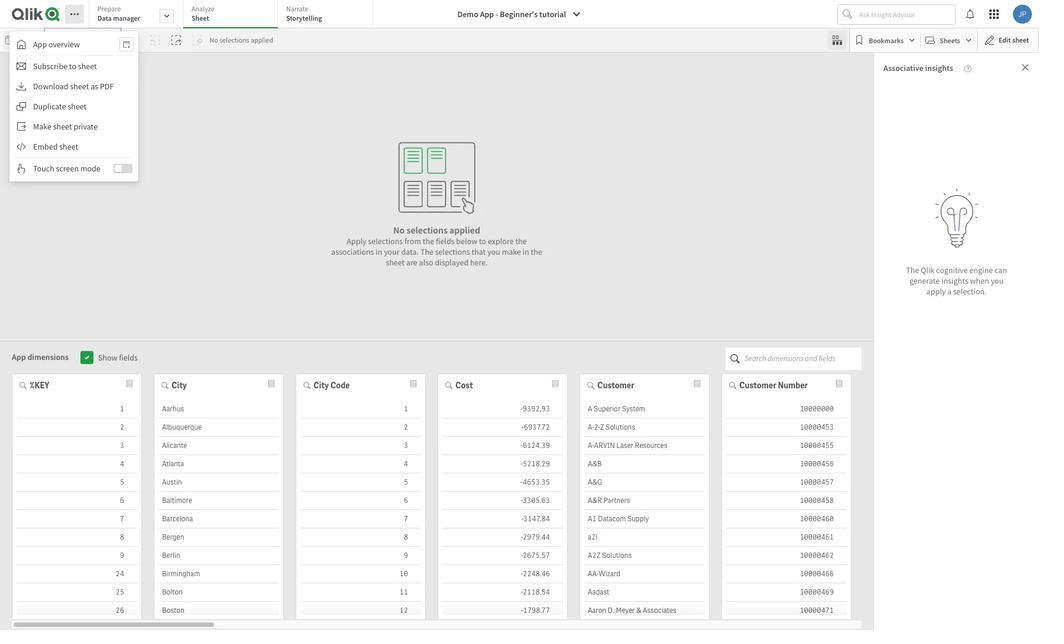 Task type: vqa. For each thing, say whether or not it's contained in the screenshot.
bottommost fields
yes



Task type: locate. For each thing, give the bounding box(es) containing it.
0 vertical spatial you
[[487, 246, 500, 257]]

a right creating
[[49, 142, 53, 152]]

0 vertical spatial the
[[420, 246, 433, 257]]

superior
[[594, 404, 621, 414]]

list box containing aarhus
[[158, 400, 279, 630]]

personal
[[28, 62, 60, 72]]

2 in from the left
[[523, 246, 529, 257]]

1 7 from the left
[[120, 514, 124, 524]]

2 5 option from the left
[[300, 473, 421, 492]]

1 horizontal spatial 1 option
[[300, 400, 421, 418]]

0 horizontal spatial 8 option
[[17, 528, 137, 547]]

mail 2 image
[[17, 62, 26, 71]]

2 7 option from the left
[[300, 510, 421, 528]]

0 vertical spatial no
[[210, 35, 218, 44]]

-2675.57 option
[[442, 547, 563, 565]]

1 option down %key
[[17, 400, 137, 418]]

2 7 from the left
[[404, 514, 408, 524]]

narrate
[[286, 4, 308, 13]]

a&g option
[[584, 473, 705, 492]]

- up the -2675.57
[[521, 533, 523, 542]]

touch screen mode button
[[9, 159, 138, 178]]

a right apply
[[947, 286, 952, 297]]

1 for city code
[[404, 404, 408, 414]]

1 horizontal spatial 3
[[404, 441, 408, 450]]

0 vertical spatial fields
[[436, 236, 455, 246]]

0 horizontal spatial 9 option
[[17, 547, 137, 565]]

0 horizontal spatial the
[[420, 246, 433, 257]]

sheet down create new note
[[53, 121, 72, 132]]

applied inside no selections applied apply selections from the fields below to explore the associations in your data. the selections that you make in the sheet are also displayed here.
[[449, 224, 480, 236]]

note up make sheet private button
[[70, 105, 86, 116]]

make
[[33, 121, 51, 132]]

-5218.29
[[521, 459, 550, 469]]

2 option down %key
[[17, 418, 137, 437]]

- down -2248.46
[[521, 588, 523, 597]]

8 option up 24 option
[[17, 528, 137, 547]]

0 horizontal spatial 5 option
[[17, 473, 137, 492]]

1 2 from the left
[[120, 423, 124, 432]]

2 9 option from the left
[[300, 547, 421, 565]]

insights down the sheets button
[[925, 63, 953, 73]]

edit
[[999, 35, 1011, 44]]

to right it
[[124, 142, 131, 152]]

- down -4653.35
[[521, 496, 523, 505]]

0 vertical spatial insights
[[925, 63, 953, 73]]

customer for customer
[[597, 380, 634, 391]]

- for -4653.35
[[520, 478, 523, 487]]

the left qlik
[[906, 265, 919, 276]]

overview
[[48, 39, 80, 50]]

1 vertical spatial applied
[[449, 224, 480, 236]]

4
[[120, 459, 124, 469], [404, 459, 408, 469]]

- up -5218.29
[[520, 441, 523, 450]]

a&r
[[588, 496, 602, 505]]

2 customer from the left
[[739, 380, 776, 391]]

touch screen mode
[[33, 163, 100, 174]]

2675.57
[[523, 551, 550, 560]]

1 for %key
[[120, 404, 124, 414]]

3
[[120, 441, 124, 450], [404, 441, 408, 450]]

2 9 from the left
[[404, 551, 408, 560]]

9 up the 10
[[404, 551, 408, 560]]

2 5 from the left
[[404, 478, 408, 487]]

embed sheet button
[[9, 137, 138, 156]]

a&b option
[[584, 455, 705, 473]]

0 vertical spatial new
[[53, 105, 68, 116]]

0 horizontal spatial to
[[69, 61, 76, 72]]

25 option
[[17, 583, 137, 602]]

sheet left as
[[70, 81, 89, 92]]

2 1 from the left
[[404, 404, 408, 414]]

2 3 option from the left
[[300, 437, 421, 455]]

1 horizontal spatial city
[[313, 380, 329, 391]]

to right below
[[479, 236, 486, 246]]

24 option
[[17, 565, 137, 583]]

1 horizontal spatial fields
[[436, 236, 455, 246]]

download image
[[17, 82, 26, 91]]

12 option
[[300, 602, 421, 620]]

a-
[[588, 423, 594, 432], [588, 441, 594, 450]]

app overview
              - open in new tab image
[[123, 40, 130, 49]]

3147.84
[[523, 514, 550, 524]]

2 8 from the left
[[404, 533, 408, 542]]

2 horizontal spatial app
[[480, 9, 494, 20]]

2 3 from the left
[[404, 441, 408, 450]]

-6937.72 option
[[442, 418, 563, 437]]

new inside create new note button
[[53, 105, 68, 116]]

1
[[120, 404, 124, 414], [404, 404, 408, 414]]

meyer
[[616, 606, 635, 615]]

1 horizontal spatial 1
[[404, 404, 408, 414]]

you right when
[[991, 276, 1004, 286]]

- down -2118.54
[[521, 606, 523, 615]]

2 4 option from the left
[[300, 455, 421, 473]]

9 option up 25 option
[[17, 547, 137, 565]]

6 for city code
[[404, 496, 408, 505]]

7 up the 10
[[404, 514, 408, 524]]

sheet down make sheet private
[[59, 141, 78, 152]]

insights inside the qlik cognitive engine can generate insights when you apply a selection.
[[941, 276, 968, 286]]

3 option for city code
[[300, 437, 421, 455]]

customer up a superior system
[[597, 380, 634, 391]]

app left 'dimensions'
[[12, 352, 26, 362]]

aaron d. meyer & associates option
[[584, 602, 705, 620]]

1 option for city code
[[300, 400, 421, 418]]

sheets button
[[923, 31, 974, 50]]

7 up 24
[[120, 514, 124, 524]]

0 horizontal spatial 7 option
[[17, 510, 137, 528]]

1 2 option from the left
[[17, 418, 137, 437]]

note left will
[[71, 142, 86, 152]]

1 horizontal spatial 7
[[404, 514, 408, 524]]

7 option
[[17, 510, 137, 528], [300, 510, 421, 528]]

2 list box from the left
[[158, 400, 279, 630]]

storytelling
[[286, 14, 322, 22]]

0 horizontal spatial 3 option
[[17, 437, 137, 455]]

1 horizontal spatial 7 option
[[300, 510, 421, 528]]

a1
[[588, 514, 597, 524]]

0 horizontal spatial applied
[[251, 35, 273, 44]]

list box for customer number
[[726, 400, 847, 630]]

a superior system option
[[584, 400, 705, 418]]

1 vertical spatial a-
[[588, 441, 594, 450]]

pdf
[[100, 81, 114, 92]]

1 vertical spatial a
[[947, 286, 952, 297]]

list box containing -9392.93
[[442, 400, 563, 630]]

10000466 option
[[726, 565, 847, 583]]

tab list
[[89, 0, 377, 30]]

1 horizontal spatial 4 option
[[300, 455, 421, 473]]

8 option for city code
[[300, 528, 421, 547]]

0 horizontal spatial 9
[[120, 551, 124, 560]]

0 vertical spatial note
[[70, 105, 86, 116]]

2 horizontal spatial to
[[479, 236, 486, 246]]

8 up the 10
[[404, 533, 408, 542]]

- for -2248.46
[[521, 569, 523, 579]]

3 list box from the left
[[300, 400, 421, 630]]

11
[[400, 588, 408, 597]]

tab list inside no selections applied application
[[89, 0, 377, 30]]

0 horizontal spatial 6 option
[[17, 492, 137, 510]]

screen
[[56, 163, 79, 174]]

1 6 option from the left
[[17, 492, 137, 510]]

no
[[210, 35, 218, 44], [393, 224, 405, 236]]

in left your
[[376, 246, 382, 257]]

1 3 option from the left
[[17, 437, 137, 455]]

-2248.46 option
[[442, 565, 563, 583]]

-4653.35 option
[[442, 473, 563, 492]]

4 for city code
[[404, 459, 408, 469]]

1 horizontal spatial in
[[523, 246, 529, 257]]

8 for city code
[[404, 533, 408, 542]]

list box containing a superior system
[[584, 400, 705, 630]]

no down the analyze sheet on the top left of the page
[[210, 35, 218, 44]]

a- for arvin
[[588, 441, 594, 450]]

1 5 from the left
[[120, 478, 124, 487]]

insights left when
[[941, 276, 968, 286]]

1 7 option from the left
[[17, 510, 137, 528]]

- down -5218.29
[[520, 478, 523, 487]]

10000458 option
[[726, 492, 847, 510]]

0 horizontal spatial city
[[171, 380, 187, 391]]

-2118.54 option
[[442, 583, 563, 602]]

0 horizontal spatial you
[[487, 246, 500, 257]]

the right data.
[[420, 246, 433, 257]]

cost
[[455, 380, 473, 391]]

1 vertical spatial to
[[124, 142, 131, 152]]

1 list box from the left
[[17, 400, 137, 630]]

1 vertical spatial you
[[991, 276, 1004, 286]]

9 option for %key
[[17, 547, 137, 565]]

5 list box from the left
[[584, 400, 705, 630]]

8 for %key
[[120, 533, 124, 542]]

data.
[[401, 246, 419, 257]]

1 8 option from the left
[[17, 528, 137, 547]]

1 horizontal spatial no
[[393, 224, 405, 236]]

home image
[[17, 40, 26, 49]]

associative
[[883, 63, 923, 73]]

0 horizontal spatial no
[[210, 35, 218, 44]]

8 option
[[17, 528, 137, 547], [300, 528, 421, 547]]

- left beginner's
[[496, 9, 498, 20]]

0 horizontal spatial in
[[376, 246, 382, 257]]

1 vertical spatial no
[[393, 224, 405, 236]]

6 option for %key
[[17, 492, 137, 510]]

no up your
[[393, 224, 405, 236]]

no for no selections applied
[[210, 35, 218, 44]]

below
[[456, 236, 477, 246]]

new up make sheet private
[[53, 105, 68, 116]]

you right that
[[487, 246, 500, 257]]

3 option for %key
[[17, 437, 137, 455]]

7 for %key
[[120, 514, 124, 524]]

are
[[406, 257, 417, 268]]

list box for cost
[[442, 400, 563, 630]]

0 horizontal spatial customer
[[597, 380, 634, 391]]

9 for %key
[[120, 551, 124, 560]]

6 list box from the left
[[726, 400, 847, 630]]

list box for city code
[[300, 400, 421, 630]]

7
[[120, 514, 124, 524], [404, 514, 408, 524]]

- for -5218.29
[[521, 459, 523, 469]]

a- left z in the bottom of the page
[[588, 423, 594, 432]]

-3147.84 option
[[442, 510, 563, 528]]

fields left below
[[436, 236, 455, 246]]

1 1 from the left
[[120, 404, 124, 414]]

1 horizontal spatial 8
[[404, 533, 408, 542]]

-2979.44
[[521, 533, 550, 542]]

sheet for embed
[[59, 141, 78, 152]]

sheet
[[1012, 35, 1029, 44], [78, 61, 97, 72], [70, 81, 89, 92], [68, 101, 87, 112], [53, 121, 72, 132], [59, 141, 78, 152], [386, 257, 405, 268]]

selections
[[219, 35, 249, 44], [407, 224, 448, 236], [368, 236, 403, 246], [435, 246, 470, 257]]

7 option for city code
[[300, 510, 421, 528]]

- up -4653.35
[[521, 459, 523, 469]]

copy image
[[17, 102, 26, 111]]

0 vertical spatial to
[[69, 61, 76, 72]]

-2979.44 option
[[442, 528, 563, 547]]

associative insights
[[883, 63, 953, 73]]

4 list box from the left
[[442, 400, 563, 630]]

2 2 from the left
[[404, 423, 408, 432]]

- inside button
[[496, 9, 498, 20]]

app inside region
[[12, 352, 26, 362]]

6 option
[[17, 492, 137, 510], [300, 492, 421, 510]]

app right 'demo'
[[480, 9, 494, 20]]

a
[[49, 142, 53, 152], [947, 286, 952, 297]]

0 horizontal spatial 4 option
[[17, 455, 137, 473]]

0 horizontal spatial 7
[[120, 514, 124, 524]]

the
[[132, 142, 144, 152], [423, 236, 434, 246], [515, 236, 527, 246], [531, 246, 542, 257]]

1 horizontal spatial customer
[[739, 380, 776, 391]]

sheet
[[192, 14, 209, 22]]

10000000 option
[[726, 400, 847, 418]]

1 5 option from the left
[[17, 473, 137, 492]]

- up -6937.72
[[520, 404, 523, 414]]

6124.39
[[523, 441, 550, 450]]

9 up 24
[[120, 551, 124, 560]]

-9392.93
[[520, 404, 550, 414]]

3 option
[[17, 437, 137, 455], [300, 437, 421, 455]]

0 horizontal spatial 3
[[120, 441, 124, 450]]

2 8 option from the left
[[300, 528, 421, 547]]

1 horizontal spatial 5 option
[[300, 473, 421, 492]]

1 horizontal spatial 6
[[404, 496, 408, 505]]

Search dimensions and fields text field
[[745, 347, 862, 370]]

sheet down download sheet as pdf 'button'
[[68, 101, 87, 112]]

7 for city code
[[404, 514, 408, 524]]

1 horizontal spatial 5
[[404, 478, 408, 487]]

2 6 from the left
[[404, 496, 408, 505]]

0 horizontal spatial 4
[[120, 459, 124, 469]]

2 option down code
[[300, 418, 421, 437]]

fields
[[436, 236, 455, 246], [119, 352, 138, 363]]

note
[[70, 105, 86, 116], [71, 142, 86, 152]]

app dimension region
[[0, 342, 885, 630]]

10000469 option
[[726, 583, 847, 602]]

will
[[88, 142, 100, 152]]

- for -1798.77
[[521, 606, 523, 615]]

&
[[636, 606, 641, 615]]

to
[[69, 61, 76, 72], [124, 142, 131, 152], [479, 236, 486, 246]]

the qlik cognitive engine can generate insights when you apply a selection.
[[906, 265, 1007, 297]]

1 option
[[17, 400, 137, 418], [300, 400, 421, 418]]

6 for %key
[[120, 496, 124, 505]]

1 horizontal spatial 9
[[404, 551, 408, 560]]

-1798.77 option
[[442, 602, 563, 620]]

app for dimensions
[[12, 352, 26, 362]]

1 vertical spatial fields
[[119, 352, 138, 363]]

8 option for %key
[[17, 528, 137, 547]]

app
[[480, 9, 494, 20], [33, 39, 47, 50], [12, 352, 26, 362]]

0 horizontal spatial 1
[[120, 404, 124, 414]]

2 city from the left
[[313, 380, 329, 391]]

solutions right z in the bottom of the page
[[606, 423, 635, 432]]

- for -2675.57
[[521, 551, 523, 560]]

0 horizontal spatial 8
[[120, 533, 124, 542]]

1 8 from the left
[[120, 533, 124, 542]]

8 option up 10 option
[[300, 528, 421, 547]]

sheet inside button
[[53, 121, 72, 132]]

- for -3305.63
[[521, 496, 523, 505]]

to up download sheet as pdf
[[69, 61, 76, 72]]

a inside the qlik cognitive engine can generate insights when you apply a selection.
[[947, 286, 952, 297]]

5
[[120, 478, 124, 487], [404, 478, 408, 487]]

1 horizontal spatial 8 option
[[300, 528, 421, 547]]

1 vertical spatial solutions
[[602, 551, 632, 560]]

1 a- from the top
[[588, 423, 594, 432]]

2 2 option from the left
[[300, 418, 421, 437]]

insights
[[925, 63, 953, 73], [941, 276, 968, 286]]

new
[[53, 105, 68, 116], [55, 142, 69, 152]]

list box for city
[[158, 400, 279, 630]]

1 horizontal spatial 3 option
[[300, 437, 421, 455]]

9 option
[[17, 547, 137, 565], [300, 547, 421, 565]]

2 option
[[17, 418, 137, 437], [300, 418, 421, 437]]

7 option up 24 option
[[17, 510, 137, 528]]

2 1 option from the left
[[300, 400, 421, 418]]

customer left number
[[739, 380, 776, 391]]

6 option for city code
[[300, 492, 421, 510]]

to inside no selections applied apply selections from the fields below to explore the associations in your data. the selections that you make in the sheet are also displayed here.
[[479, 236, 486, 246]]

narrate storytelling
[[286, 4, 322, 22]]

1 horizontal spatial 2 option
[[300, 418, 421, 437]]

9 option up 11 option on the left of page
[[300, 547, 421, 565]]

0 horizontal spatial 2 option
[[17, 418, 137, 437]]

2 vertical spatial app
[[12, 352, 26, 362]]

tab list containing prepare
[[89, 0, 377, 30]]

engine
[[969, 265, 993, 276]]

1 horizontal spatial app
[[33, 39, 47, 50]]

1 vertical spatial the
[[906, 265, 919, 276]]

5 for %key
[[120, 478, 124, 487]]

you
[[487, 246, 500, 257], [991, 276, 1004, 286]]

2 6 option from the left
[[300, 492, 421, 510]]

2 4 from the left
[[404, 459, 408, 469]]

2 a- from the top
[[588, 441, 594, 450]]

4653.35
[[523, 478, 550, 487]]

1 horizontal spatial 6 option
[[300, 492, 421, 510]]

- down -2979.44
[[521, 551, 523, 560]]

4 for %key
[[120, 459, 124, 469]]

code
[[330, 380, 350, 391]]

0 horizontal spatial app
[[12, 352, 26, 362]]

0 horizontal spatial 5
[[120, 478, 124, 487]]

1 horizontal spatial you
[[991, 276, 1004, 286]]

2 option for %key
[[17, 418, 137, 437]]

5 option for %key
[[17, 473, 137, 492]]

new down make sheet private
[[55, 142, 69, 152]]

1 3 from the left
[[120, 441, 124, 450]]

26
[[116, 606, 124, 615]]

a2i
[[588, 533, 597, 542]]

1 horizontal spatial to
[[124, 142, 131, 152]]

0 horizontal spatial 6
[[120, 496, 124, 505]]

applied for no selections applied
[[251, 35, 273, 44]]

1 city from the left
[[171, 380, 187, 391]]

- down the -2675.57
[[521, 569, 523, 579]]

wizard
[[599, 569, 620, 579]]

1 4 option from the left
[[17, 455, 137, 473]]

0 vertical spatial a-
[[588, 423, 594, 432]]

duplicate
[[33, 101, 66, 112]]

sheet right edit on the right top
[[1012, 35, 1029, 44]]

duplicate sheet
[[33, 101, 87, 112]]

- for -2118.54
[[521, 588, 523, 597]]

fields right show
[[119, 352, 138, 363]]

partners
[[603, 496, 630, 505]]

1 vertical spatial insights
[[941, 276, 968, 286]]

0 horizontal spatial fields
[[119, 352, 138, 363]]

- down the -3305.63 on the bottom right
[[521, 514, 523, 524]]

2 vertical spatial to
[[479, 236, 486, 246]]

app right home icon at left
[[33, 39, 47, 50]]

subscribe
[[33, 61, 67, 72]]

city for city
[[171, 380, 187, 391]]

0 horizontal spatial 2
[[120, 423, 124, 432]]

5 option
[[17, 473, 137, 492], [300, 473, 421, 492]]

10000458
[[800, 496, 834, 505]]

1 1 option from the left
[[17, 400, 137, 418]]

1 horizontal spatial 9 option
[[300, 547, 421, 565]]

list box containing 10000000
[[726, 400, 847, 630]]

1 9 from the left
[[120, 551, 124, 560]]

2248.46
[[523, 569, 550, 579]]

-6124.39
[[520, 441, 550, 450]]

sheet for edit
[[1012, 35, 1029, 44]]

selections up data.
[[407, 224, 448, 236]]

1 option for %key
[[17, 400, 137, 418]]

no selections applied application
[[0, 0, 1039, 630]]

a&b
[[588, 459, 602, 469]]

1 option down code
[[300, 400, 421, 418]]

no for no selections applied apply selections from the fields below to explore the associations in your data. the selections that you make in the sheet are also displayed here.
[[393, 224, 405, 236]]

- up -6124.39
[[522, 423, 524, 432]]

sheet left are
[[386, 257, 405, 268]]

step forward image
[[172, 35, 181, 45]]

-6124.39 option
[[442, 437, 563, 455]]

sheet for make
[[53, 121, 72, 132]]

analyze
[[192, 4, 214, 13]]

0 horizontal spatial 1 option
[[17, 400, 137, 418]]

d.
[[608, 606, 614, 615]]

1 vertical spatial app
[[33, 39, 47, 50]]

create new note
[[28, 105, 86, 116]]

5 option for city code
[[300, 473, 421, 492]]

1 customer from the left
[[597, 380, 634, 391]]

4 option
[[17, 455, 137, 473], [300, 455, 421, 473]]

demo
[[457, 9, 478, 20]]

solutions up wizard
[[602, 551, 632, 560]]

in right make
[[523, 246, 529, 257]]

a-arvin laser resources
[[588, 441, 667, 450]]

a- up a&b
[[588, 441, 594, 450]]

1 in from the left
[[376, 246, 382, 257]]

1 horizontal spatial a
[[947, 286, 952, 297]]

1 4 from the left
[[120, 459, 124, 469]]

1798.77
[[523, 606, 550, 615]]

1 6 from the left
[[120, 496, 124, 505]]

1 horizontal spatial 2
[[404, 423, 408, 432]]

customer
[[597, 380, 634, 391], [739, 380, 776, 391]]

no inside no selections applied apply selections from the fields below to explore the associations in your data. the selections that you make in the sheet are also displayed here.
[[393, 224, 405, 236]]

1 horizontal spatial applied
[[449, 224, 480, 236]]

a2z
[[588, 551, 601, 560]]

1 horizontal spatial 4
[[404, 459, 408, 469]]

7 option up 10 option
[[300, 510, 421, 528]]

fields inside no selections applied apply selections from the fields below to explore the associations in your data. the selections that you make in the sheet are also displayed here.
[[436, 236, 455, 246]]

3305.63
[[523, 496, 550, 505]]

city left code
[[313, 380, 329, 391]]

0 horizontal spatial a
[[49, 142, 53, 152]]

list box
[[17, 400, 137, 630], [158, 400, 279, 630], [300, 400, 421, 630], [442, 400, 563, 630], [584, 400, 705, 630], [726, 400, 847, 630]]

0 vertical spatial applied
[[251, 35, 273, 44]]

city for city code
[[313, 380, 329, 391]]

publish image
[[17, 122, 26, 131]]

selections
[[12, 63, 49, 73]]

8 up 24
[[120, 533, 124, 542]]

1 horizontal spatial the
[[906, 265, 919, 276]]

customer for customer number
[[739, 380, 776, 391]]

city up aarhus
[[171, 380, 187, 391]]

1 9 option from the left
[[17, 547, 137, 565]]



Task type: describe. For each thing, give the bounding box(es) containing it.
10000000
[[800, 404, 834, 414]]

4 option for city code
[[300, 455, 421, 473]]

10000471
[[800, 606, 834, 615]]

10000460 option
[[726, 510, 847, 528]]

no selections applied
[[210, 35, 273, 44]]

close selections tool image
[[833, 35, 842, 45]]

the inside no selections applied apply selections from the fields below to explore the associations in your data. the selections that you make in the sheet are also displayed here.
[[420, 246, 433, 257]]

alicante option
[[158, 437, 279, 455]]

private
[[74, 121, 98, 132]]

10000471 option
[[726, 602, 847, 620]]

10000455 option
[[726, 437, 847, 455]]

it
[[117, 142, 122, 152]]

z
[[600, 423, 604, 432]]

also
[[419, 257, 433, 268]]

selections left from
[[368, 236, 403, 246]]

- for -3147.84
[[521, 514, 523, 524]]

you inside the qlik cognitive engine can generate insights when you apply a selection.
[[991, 276, 1004, 286]]

sheet for duplicate
[[68, 101, 87, 112]]

-6937.72
[[522, 423, 550, 432]]

7 option for %key
[[17, 510, 137, 528]]

berlin option
[[158, 547, 279, 565]]

code image
[[17, 142, 26, 151]]

5218.29
[[523, 459, 550, 469]]

app dimensions
[[12, 352, 69, 362]]

austin option
[[158, 473, 279, 492]]

touch image
[[17, 164, 26, 173]]

sheet for download
[[70, 81, 89, 92]]

5 for city code
[[404, 478, 408, 487]]

selections left that
[[435, 246, 470, 257]]

embed sheet
[[33, 141, 78, 152]]

you inside no selections applied apply selections from the fields below to explore the associations in your data. the selections that you make in the sheet are also displayed here.
[[487, 246, 500, 257]]

2 for city code
[[404, 423, 408, 432]]

current
[[145, 142, 171, 152]]

when
[[970, 276, 989, 286]]

datacom
[[598, 514, 626, 524]]

austin
[[162, 478, 182, 487]]

here.
[[470, 257, 488, 268]]

beginner's
[[500, 9, 538, 20]]

resources
[[635, 441, 667, 450]]

the right explore
[[515, 236, 527, 246]]

demo app - beginner's tutorial button
[[450, 5, 589, 24]]

4 option for %key
[[17, 455, 137, 473]]

10000462
[[800, 551, 834, 560]]

-2248.46
[[521, 569, 550, 579]]

the right make
[[531, 246, 542, 257]]

10000457 option
[[726, 473, 847, 492]]

make sheet private
[[33, 121, 98, 132]]

0 vertical spatial a
[[49, 142, 53, 152]]

aa-wizard
[[588, 569, 620, 579]]

10000460
[[800, 514, 834, 524]]

associations
[[331, 246, 374, 257]]

10000453
[[800, 423, 834, 432]]

bolton
[[162, 588, 183, 597]]

the inside the qlik cognitive engine can generate insights when you apply a selection.
[[906, 265, 919, 276]]

apply
[[926, 286, 946, 297]]

creating a new note will add it to the current space.
[[18, 142, 194, 152]]

24
[[116, 569, 124, 579]]

0 vertical spatial app
[[480, 9, 494, 20]]

10000453 option
[[726, 418, 847, 437]]

sheet inside no selections applied apply selections from the fields below to explore the associations in your data. the selections that you make in the sheet are also displayed here.
[[386, 257, 405, 268]]

10000456
[[800, 459, 834, 469]]

make sheet private button
[[9, 117, 138, 136]]

sheet up as
[[78, 61, 97, 72]]

1 vertical spatial new
[[55, 142, 69, 152]]

app overview
[[33, 39, 80, 50]]

10000457
[[800, 478, 834, 487]]

list box for customer
[[584, 400, 705, 630]]

selections right step forward image
[[219, 35, 249, 44]]

-2118.54
[[521, 588, 550, 597]]

number
[[778, 380, 808, 391]]

that
[[472, 246, 486, 257]]

2 for %key
[[120, 423, 124, 432]]

manager
[[113, 14, 140, 22]]

data
[[98, 14, 112, 22]]

Ask Insight Advisor text field
[[857, 5, 955, 24]]

subscribe to sheet button
[[9, 57, 138, 76]]

bolton option
[[158, 583, 279, 602]]

bookmarks button
[[852, 31, 918, 50]]

3 for city code
[[404, 441, 408, 450]]

a- for 2-
[[588, 423, 594, 432]]

subscribe to sheet
[[33, 61, 97, 72]]

selection region
[[0, 53, 885, 595]]

tutorial
[[539, 9, 566, 20]]

10000456 option
[[726, 455, 847, 473]]

2118.54
[[523, 588, 550, 597]]

explore
[[488, 236, 514, 246]]

9 for city code
[[404, 551, 408, 560]]

list box for %key
[[17, 400, 137, 630]]

make
[[502, 246, 521, 257]]

12
[[400, 606, 408, 615]]

2 option for city code
[[300, 418, 421, 437]]

aadast
[[588, 588, 609, 597]]

berlin
[[162, 551, 180, 560]]

app for overview
[[33, 39, 47, 50]]

%key
[[30, 380, 49, 391]]

aarhus
[[162, 404, 184, 414]]

10000455
[[800, 441, 834, 450]]

edit sheet
[[999, 35, 1029, 44]]

the right from
[[423, 236, 434, 246]]

personal button
[[5, 57, 88, 76]]

- for -6124.39
[[520, 441, 523, 450]]

- for -2979.44
[[521, 533, 523, 542]]

app overview button
[[9, 35, 138, 54]]

a2z solutions option
[[584, 547, 705, 565]]

aarhus option
[[158, 400, 279, 418]]

qlik
[[921, 265, 935, 276]]

aaron d. meyer & associates
[[588, 606, 676, 615]]

analyze sheet
[[192, 4, 214, 22]]

1 vertical spatial note
[[71, 142, 86, 152]]

cognitive
[[936, 265, 968, 276]]

26 option
[[17, 602, 137, 620]]

10000469
[[800, 588, 834, 597]]

10000466
[[800, 569, 834, 579]]

boston option
[[158, 602, 279, 620]]

11 option
[[300, 583, 421, 602]]

3 for %key
[[120, 441, 124, 450]]

duplicate sheet button
[[9, 97, 138, 116]]

10 option
[[300, 565, 421, 583]]

9 option for city code
[[300, 547, 421, 565]]

create
[[28, 105, 51, 116]]

- for -9392.93
[[520, 404, 523, 414]]

-9392.93 option
[[442, 400, 563, 418]]

dimensions
[[27, 352, 69, 362]]

selection.
[[953, 286, 987, 297]]

applied for no selections applied apply selections from the fields below to explore the associations in your data. the selections that you make in the sheet are also displayed here.
[[449, 224, 480, 236]]

fields inside the app dimension region
[[119, 352, 138, 363]]

10
[[400, 569, 408, 579]]

-3147.84
[[521, 514, 550, 524]]

the right it
[[132, 142, 144, 152]]

10000462 option
[[726, 547, 847, 565]]

a1 datacom supply
[[588, 514, 649, 524]]

note inside button
[[70, 105, 86, 116]]

10000461
[[800, 533, 834, 542]]

to inside button
[[69, 61, 76, 72]]

creating
[[18, 142, 47, 152]]

no selections applied apply selections from the fields below to explore the associations in your data. the selections that you make in the sheet are also displayed here.
[[331, 224, 542, 268]]

10000461 option
[[726, 528, 847, 547]]

-3305.63 option
[[442, 492, 563, 510]]

system
[[622, 404, 645, 414]]

0 vertical spatial solutions
[[606, 423, 635, 432]]

6937.72
[[524, 423, 550, 432]]

solutions inside option
[[602, 551, 632, 560]]

atlanta
[[162, 459, 184, 469]]

2979.44
[[523, 533, 550, 542]]

-3305.63
[[521, 496, 550, 505]]

aa-
[[588, 569, 599, 579]]

- for -6937.72
[[522, 423, 524, 432]]

demo app - beginner's tutorial
[[457, 9, 566, 20]]

arvin
[[594, 441, 615, 450]]



